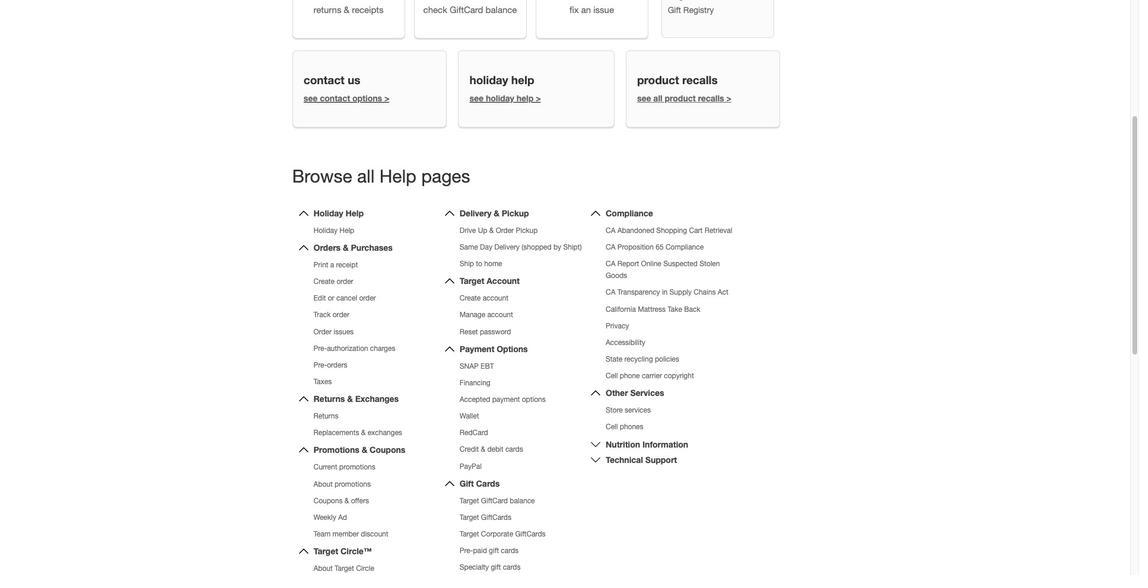 Task type: vqa. For each thing, say whether or not it's contained in the screenshot.
issue
yes



Task type: describe. For each thing, give the bounding box(es) containing it.
returns
[[314, 5, 342, 15]]

target corporate giftcards link
[[460, 531, 546, 539]]

1 vertical spatial gift
[[491, 564, 501, 572]]

target down target circle™ link
[[335, 565, 354, 573]]

& for replacements & exchanges
[[361, 429, 366, 438]]

replacements & exchanges
[[314, 429, 402, 438]]

accepted payment options link
[[460, 396, 546, 404]]

1 vertical spatial pickup
[[516, 227, 538, 235]]

ca abandoned shopping cart retrieval
[[606, 227, 733, 235]]

0 vertical spatial gift
[[489, 547, 499, 556]]

policies
[[655, 356, 680, 364]]

pre- for paid
[[460, 547, 473, 556]]

check
[[424, 5, 448, 15]]

orders
[[327, 361, 347, 370]]

fix an issue link
[[536, 0, 649, 39]]

promotions for about promotions
[[335, 481, 371, 489]]

order for track order
[[333, 311, 350, 320]]

pre- for authorization
[[314, 345, 327, 353]]

create for create account
[[460, 295, 481, 303]]

cell phones
[[606, 423, 644, 432]]

technical
[[606, 455, 643, 465]]

pages
[[422, 166, 470, 186]]

to
[[476, 260, 483, 268]]

offers
[[351, 497, 369, 506]]

snap ebt
[[460, 363, 494, 371]]

stolen
[[700, 260, 720, 268]]

back
[[685, 305, 701, 314]]

0 vertical spatial pickup
[[502, 208, 529, 218]]

wallet link
[[460, 413, 479, 421]]

0 horizontal spatial giftcards
[[481, 514, 512, 522]]

target account
[[460, 276, 520, 286]]

target circle™
[[314, 547, 372, 557]]

replacements
[[314, 429, 359, 438]]

payment options
[[460, 344, 528, 354]]

about for about target circle
[[314, 565, 333, 573]]

compliance link
[[606, 208, 653, 218]]

current
[[314, 464, 337, 472]]

weekly ad
[[314, 514, 347, 522]]

0 vertical spatial product
[[637, 73, 679, 86]]

charges
[[370, 345, 396, 353]]

redcard link
[[460, 429, 488, 438]]

ship to home link
[[460, 260, 503, 268]]

shipt)
[[564, 243, 582, 252]]

target for target corporate giftcards
[[460, 531, 479, 539]]

returns & receipts link
[[292, 0, 405, 39]]

an
[[582, 5, 591, 15]]

see for contact us
[[304, 93, 318, 103]]

ca report online suspected stolen goods
[[606, 260, 720, 280]]

0 horizontal spatial delivery
[[460, 208, 492, 218]]

cards for pre-paid gift cards
[[501, 547, 519, 556]]

about promotions
[[314, 481, 371, 489]]

gift registry link
[[668, 5, 714, 15]]

target giftcards
[[460, 514, 512, 522]]

or
[[328, 295, 335, 303]]

& for delivery & pickup
[[494, 208, 500, 218]]

same day delivery (shopped by shipt)
[[460, 243, 582, 252]]

online
[[641, 260, 662, 268]]

other services
[[606, 388, 665, 398]]

authorization
[[327, 345, 368, 353]]

1 vertical spatial help
[[517, 93, 534, 103]]

up
[[478, 227, 488, 235]]

1 vertical spatial order
[[359, 295, 376, 303]]

ca for ca transparency in supply chains act
[[606, 289, 616, 297]]

create account link
[[460, 295, 509, 303]]

1 vertical spatial recalls
[[698, 93, 725, 103]]

paypal link
[[460, 463, 482, 471]]

65
[[656, 243, 664, 252]]

taxes link
[[314, 378, 332, 386]]

returns for returns link
[[314, 413, 339, 421]]

edit or cancel order link
[[314, 295, 376, 303]]

ca for ca proposition 65 compliance
[[606, 243, 616, 252]]

registry
[[684, 5, 714, 15]]

redcard
[[460, 429, 488, 438]]

all for browse
[[357, 166, 375, 186]]

& for orders & purchases
[[343, 243, 349, 253]]

target giftcard balance
[[460, 497, 535, 506]]

state recycling policies link
[[606, 356, 680, 364]]

& right up
[[490, 227, 494, 235]]

store
[[606, 407, 623, 415]]

print a receipt
[[314, 261, 358, 270]]

pre-authorization charges
[[314, 345, 396, 353]]

create order link
[[314, 278, 354, 286]]

orders
[[314, 243, 341, 253]]

us
[[348, 73, 361, 86]]

ship
[[460, 260, 474, 268]]

help for 1st holiday help link from the top of the page
[[346, 208, 364, 218]]

create order
[[314, 278, 354, 286]]

see contact options > link
[[304, 93, 390, 103]]

ca for ca abandoned shopping cart retrieval
[[606, 227, 616, 235]]

contact us
[[304, 73, 361, 86]]

2 holiday from the top
[[314, 227, 338, 235]]

state
[[606, 356, 623, 364]]

cancel
[[337, 295, 357, 303]]

about promotions link
[[314, 481, 371, 489]]

accessibility
[[606, 339, 646, 347]]

target giftcard balance link
[[460, 497, 535, 506]]

manage account
[[460, 311, 513, 320]]

edit
[[314, 295, 326, 303]]

target giftcards link
[[460, 514, 512, 522]]

giftcard for check
[[450, 5, 483, 15]]

& for coupons & offers
[[345, 497, 349, 506]]

fix an issue
[[570, 5, 614, 15]]

1 vertical spatial delivery
[[495, 243, 520, 252]]

cards for credit & debit cards
[[506, 446, 523, 454]]

delivery & pickup
[[460, 208, 529, 218]]

target for target account
[[460, 276, 485, 286]]

browse all help pages
[[292, 166, 470, 186]]

financing link
[[460, 379, 491, 388]]

0 vertical spatial help
[[380, 166, 417, 186]]

track order
[[314, 311, 350, 320]]

technical support
[[606, 455, 677, 465]]

delivery & pickup link
[[460, 208, 529, 218]]

create for create order
[[314, 278, 335, 286]]

support
[[646, 455, 677, 465]]

shopping
[[657, 227, 687, 235]]

1 horizontal spatial order
[[496, 227, 514, 235]]

balance for target giftcard balance
[[510, 497, 535, 506]]

2 vertical spatial cards
[[503, 564, 521, 572]]

ship to home
[[460, 260, 503, 268]]

1 holiday help link from the top
[[314, 208, 364, 218]]

track order link
[[314, 311, 350, 320]]

cell for cell phone carrier copyright
[[606, 372, 618, 381]]

california mattress take back
[[606, 305, 701, 314]]

2 holiday help from the top
[[314, 227, 354, 235]]

weekly ad link
[[314, 514, 347, 522]]



Task type: locate. For each thing, give the bounding box(es) containing it.
> for help
[[536, 93, 541, 103]]

other services link
[[606, 388, 665, 398]]

1 vertical spatial pre-
[[314, 361, 327, 370]]

options down us
[[353, 93, 382, 103]]

paypal
[[460, 463, 482, 471]]

product up see all product recalls > link
[[637, 73, 679, 86]]

ca report online suspected stolen goods link
[[606, 260, 720, 280]]

0 vertical spatial giftcards
[[481, 514, 512, 522]]

options
[[353, 93, 382, 103], [522, 396, 546, 404]]

compliance up abandoned
[[606, 208, 653, 218]]

product down product recalls
[[665, 93, 696, 103]]

order up edit or cancel order
[[337, 278, 354, 286]]

order down track
[[314, 328, 332, 336]]

options
[[497, 344, 528, 354]]

see holiday help >
[[470, 93, 541, 103]]

goods
[[606, 272, 627, 280]]

1 vertical spatial holiday help link
[[314, 227, 354, 235]]

cards down 'pre-paid gift cards' link in the left bottom of the page
[[503, 564, 521, 572]]

0 vertical spatial holiday help link
[[314, 208, 364, 218]]

cards
[[476, 479, 500, 489]]

returns up replacements
[[314, 413, 339, 421]]

0 horizontal spatial compliance
[[606, 208, 653, 218]]

privacy
[[606, 322, 629, 330]]

create down print on the left top of page
[[314, 278, 335, 286]]

& for promotions & coupons
[[362, 445, 368, 456]]

pre- up the taxes link
[[314, 361, 327, 370]]

& right returns
[[344, 5, 350, 15]]

0 vertical spatial pre-
[[314, 345, 327, 353]]

orders & purchases
[[314, 243, 393, 253]]

pickup up the same day delivery (shopped by shipt)
[[516, 227, 538, 235]]

1 horizontal spatial options
[[522, 396, 546, 404]]

1 vertical spatial cards
[[501, 547, 519, 556]]

1 horizontal spatial >
[[536, 93, 541, 103]]

1 returns from the top
[[314, 394, 345, 404]]

1 vertical spatial account
[[488, 311, 513, 320]]

options for contact
[[353, 93, 382, 103]]

see down contact us
[[304, 93, 318, 103]]

& up receipt
[[343, 243, 349, 253]]

balance for check giftcard balance
[[486, 5, 517, 15]]

2 vertical spatial order
[[333, 311, 350, 320]]

see all product recalls >
[[637, 93, 732, 103]]

orders & purchases link
[[314, 243, 393, 253]]

& down replacements & exchanges
[[362, 445, 368, 456]]

current promotions link
[[314, 464, 376, 472]]

coupons down exchanges on the bottom left
[[370, 445, 406, 456]]

phone
[[620, 372, 640, 381]]

promotions & coupons link
[[314, 445, 406, 456]]

contact down contact us
[[320, 93, 350, 103]]

1 vertical spatial returns
[[314, 413, 339, 421]]

options right payment
[[522, 396, 546, 404]]

0 horizontal spatial see
[[304, 93, 318, 103]]

1 horizontal spatial create
[[460, 295, 481, 303]]

0 vertical spatial order
[[496, 227, 514, 235]]

recalls down product recalls
[[698, 93, 725, 103]]

order for create order
[[337, 278, 354, 286]]

drive up & order pickup
[[460, 227, 538, 235]]

abandoned
[[618, 227, 655, 235]]

target down gift cards in the left bottom of the page
[[460, 497, 479, 506]]

gift down paypal
[[460, 479, 474, 489]]

0 vertical spatial options
[[353, 93, 382, 103]]

gift cards link
[[460, 479, 500, 489]]

target for target giftcards
[[460, 514, 479, 522]]

gift down the pre-paid gift cards
[[491, 564, 501, 572]]

holiday up "see holiday help >" link
[[470, 73, 508, 86]]

giftcards up corporate
[[481, 514, 512, 522]]

cards right debit
[[506, 446, 523, 454]]

giftcard down cards on the left bottom of the page
[[481, 497, 508, 506]]

& up the promotions & coupons link
[[361, 429, 366, 438]]

pickup up the drive up & order pickup
[[502, 208, 529, 218]]

0 horizontal spatial options
[[353, 93, 382, 103]]

help
[[380, 166, 417, 186], [346, 208, 364, 218], [340, 227, 354, 235]]

cards down target corporate giftcards
[[501, 547, 519, 556]]

1 ca from the top
[[606, 227, 616, 235]]

promotions down the promotions & coupons link
[[339, 464, 376, 472]]

holiday down holiday help
[[486, 93, 515, 103]]

cell phone carrier copyright
[[606, 372, 694, 381]]

pickup
[[502, 208, 529, 218], [516, 227, 538, 235]]

giftcard inside the check giftcard balance link
[[450, 5, 483, 15]]

ca transparency in supply chains act link
[[606, 289, 729, 297]]

returns link
[[314, 413, 339, 421]]

0 vertical spatial recalls
[[683, 73, 718, 86]]

help up "see holiday help >" link
[[512, 73, 535, 86]]

1 horizontal spatial delivery
[[495, 243, 520, 252]]

pre- for orders
[[314, 361, 327, 370]]

2 vertical spatial help
[[340, 227, 354, 235]]

& left debit
[[481, 446, 486, 454]]

all right browse
[[357, 166, 375, 186]]

2 holiday help link from the top
[[314, 227, 354, 235]]

target up paid at the left bottom of the page
[[460, 531, 479, 539]]

ca left proposition
[[606, 243, 616, 252]]

gift right paid at the left bottom of the page
[[489, 547, 499, 556]]

1 horizontal spatial gift
[[668, 5, 681, 15]]

gift left registry
[[668, 5, 681, 15]]

exchanges
[[355, 394, 399, 404]]

account down target account link
[[483, 295, 509, 303]]

& for returns & receipts
[[344, 5, 350, 15]]

1 vertical spatial holiday help
[[314, 227, 354, 235]]

team member discount
[[314, 531, 389, 539]]

2 ca from the top
[[606, 243, 616, 252]]

edit or cancel order
[[314, 295, 376, 303]]

0 vertical spatial all
[[654, 93, 663, 103]]

0 vertical spatial promotions
[[339, 464, 376, 472]]

all
[[654, 93, 663, 103], [357, 166, 375, 186]]

1 vertical spatial contact
[[320, 93, 350, 103]]

1 vertical spatial product
[[665, 93, 696, 103]]

see for holiday help
[[470, 93, 484, 103]]

0 vertical spatial help
[[512, 73, 535, 86]]

ca
[[606, 227, 616, 235], [606, 243, 616, 252], [606, 260, 616, 268], [606, 289, 616, 297]]

0 vertical spatial cards
[[506, 446, 523, 454]]

phones
[[620, 423, 644, 432]]

about down current
[[314, 481, 333, 489]]

1 horizontal spatial compliance
[[666, 243, 704, 252]]

0 vertical spatial about
[[314, 481, 333, 489]]

0 vertical spatial create
[[314, 278, 335, 286]]

1 vertical spatial holiday
[[486, 93, 515, 103]]

paid
[[473, 547, 487, 556]]

2 see from the left
[[470, 93, 484, 103]]

exchanges
[[368, 429, 402, 438]]

0 horizontal spatial gift
[[460, 479, 474, 489]]

see down holiday help
[[470, 93, 484, 103]]

about target circle
[[314, 565, 374, 573]]

1 vertical spatial create
[[460, 295, 481, 303]]

0 horizontal spatial coupons
[[314, 497, 343, 506]]

1 vertical spatial compliance
[[666, 243, 704, 252]]

options for payment
[[522, 396, 546, 404]]

1 vertical spatial promotions
[[335, 481, 371, 489]]

nutrition information
[[606, 440, 689, 450]]

delivery down the drive up & order pickup
[[495, 243, 520, 252]]

2 horizontal spatial >
[[727, 93, 732, 103]]

1 vertical spatial holiday
[[314, 227, 338, 235]]

0 vertical spatial giftcard
[[450, 5, 483, 15]]

ca down goods
[[606, 289, 616, 297]]

team
[[314, 531, 331, 539]]

credit
[[460, 446, 479, 454]]

1 vertical spatial gift
[[460, 479, 474, 489]]

0 vertical spatial delivery
[[460, 208, 492, 218]]

1 vertical spatial balance
[[510, 497, 535, 506]]

issue
[[594, 5, 614, 15]]

2 > from the left
[[536, 93, 541, 103]]

see down product recalls
[[637, 93, 651, 103]]

1 vertical spatial order
[[314, 328, 332, 336]]

see contact options >
[[304, 93, 390, 103]]

ca transparency in supply chains act
[[606, 289, 729, 297]]

& for credit & debit cards
[[481, 446, 486, 454]]

reset
[[460, 328, 478, 336]]

1 holiday from the top
[[314, 208, 343, 218]]

see holiday help > link
[[470, 93, 541, 103]]

2 vertical spatial pre-
[[460, 547, 473, 556]]

order up the issues
[[333, 311, 350, 320]]

pre- up pre-orders
[[314, 345, 327, 353]]

help down holiday help
[[517, 93, 534, 103]]

product
[[637, 73, 679, 86], [665, 93, 696, 103]]

account up password
[[488, 311, 513, 320]]

order right "cancel"
[[359, 295, 376, 303]]

create
[[314, 278, 335, 286], [460, 295, 481, 303]]

nutrition
[[606, 440, 641, 450]]

about for about promotions
[[314, 481, 333, 489]]

ca inside ca report online suspected stolen goods
[[606, 260, 616, 268]]

all for see
[[654, 93, 663, 103]]

0 vertical spatial returns
[[314, 394, 345, 404]]

privacy link
[[606, 322, 629, 330]]

1 horizontal spatial giftcards
[[515, 531, 546, 539]]

0 vertical spatial cell
[[606, 372, 618, 381]]

about down target circle™
[[314, 565, 333, 573]]

0 horizontal spatial >
[[385, 93, 390, 103]]

target down the ship
[[460, 276, 485, 286]]

all down product recalls
[[654, 93, 663, 103]]

1 cell from the top
[[606, 372, 618, 381]]

1 > from the left
[[385, 93, 390, 103]]

1 vertical spatial about
[[314, 565, 333, 573]]

account for manage account
[[488, 311, 513, 320]]

giftcards right corporate
[[515, 531, 546, 539]]

giftcard
[[450, 5, 483, 15], [481, 497, 508, 506]]

& up the drive up & order pickup
[[494, 208, 500, 218]]

browse
[[292, 166, 352, 186]]

1 vertical spatial all
[[357, 166, 375, 186]]

1 horizontal spatial all
[[654, 93, 663, 103]]

ca up goods
[[606, 260, 616, 268]]

compliance up suspected
[[666, 243, 704, 252]]

help for second holiday help link from the top
[[340, 227, 354, 235]]

contact up 'see contact options >' link
[[304, 73, 345, 86]]

2 horizontal spatial see
[[637, 93, 651, 103]]

0 vertical spatial holiday
[[470, 73, 508, 86]]

1 see from the left
[[304, 93, 318, 103]]

create up "manage"
[[460, 295, 481, 303]]

4 ca from the top
[[606, 289, 616, 297]]

1 holiday help from the top
[[314, 208, 364, 218]]

circle
[[356, 565, 374, 573]]

order down delivery & pickup
[[496, 227, 514, 235]]

payment options link
[[460, 344, 528, 354]]

account for create account
[[483, 295, 509, 303]]

1 vertical spatial giftcards
[[515, 531, 546, 539]]

0 vertical spatial balance
[[486, 5, 517, 15]]

0 vertical spatial order
[[337, 278, 354, 286]]

1 vertical spatial giftcard
[[481, 497, 508, 506]]

1 horizontal spatial see
[[470, 93, 484, 103]]

ca left abandoned
[[606, 227, 616, 235]]

3 > from the left
[[727, 93, 732, 103]]

0 vertical spatial compliance
[[606, 208, 653, 218]]

recycling
[[625, 356, 653, 364]]

other
[[606, 388, 628, 398]]

0 vertical spatial holiday
[[314, 208, 343, 218]]

2 about from the top
[[314, 565, 333, 573]]

giftcard right check
[[450, 5, 483, 15]]

receipt
[[336, 261, 358, 270]]

> for us
[[385, 93, 390, 103]]

pre-orders
[[314, 361, 347, 370]]

promotions
[[339, 464, 376, 472], [335, 481, 371, 489]]

payment
[[492, 396, 520, 404]]

payment
[[460, 344, 495, 354]]

drive up & order pickup link
[[460, 227, 538, 235]]

store services link
[[606, 407, 651, 415]]

target down team
[[314, 547, 338, 557]]

day
[[480, 243, 493, 252]]

2 cell from the top
[[606, 423, 618, 432]]

store services
[[606, 407, 651, 415]]

returns
[[314, 394, 345, 404], [314, 413, 339, 421]]

1 vertical spatial help
[[346, 208, 364, 218]]

& for returns & exchanges
[[347, 394, 353, 404]]

0 horizontal spatial order
[[314, 328, 332, 336]]

gift for gift registry
[[668, 5, 681, 15]]

3 ca from the top
[[606, 260, 616, 268]]

1 vertical spatial cell
[[606, 423, 618, 432]]

promotions for current promotions
[[339, 464, 376, 472]]

ca for ca report online suspected stolen goods
[[606, 260, 616, 268]]

& left 'exchanges'
[[347, 394, 353, 404]]

1 vertical spatial coupons
[[314, 497, 343, 506]]

holiday help
[[470, 73, 535, 86]]

coupons & offers link
[[314, 497, 369, 506]]

copyright
[[664, 372, 694, 381]]

giftcard for target
[[481, 497, 508, 506]]

print
[[314, 261, 328, 270]]

holiday
[[470, 73, 508, 86], [486, 93, 515, 103]]

pre-
[[314, 345, 327, 353], [314, 361, 327, 370], [460, 547, 473, 556]]

technical support link
[[606, 455, 677, 465]]

mattress
[[638, 305, 666, 314]]

recalls up see all product recalls > link
[[683, 73, 718, 86]]

cell down store
[[606, 423, 618, 432]]

0 horizontal spatial create
[[314, 278, 335, 286]]

pre- up specialty
[[460, 547, 473, 556]]

discount
[[361, 531, 389, 539]]

password
[[480, 328, 511, 336]]

returns & receipts
[[314, 5, 384, 15]]

member
[[333, 531, 359, 539]]

returns for returns & exchanges
[[314, 394, 345, 404]]

delivery up up
[[460, 208, 492, 218]]

target for target circle™
[[314, 547, 338, 557]]

1 horizontal spatial coupons
[[370, 445, 406, 456]]

see
[[304, 93, 318, 103], [470, 93, 484, 103], [637, 93, 651, 103]]

0 vertical spatial contact
[[304, 73, 345, 86]]

2 returns from the top
[[314, 413, 339, 421]]

coupons up weekly ad
[[314, 497, 343, 506]]

3 see from the left
[[637, 93, 651, 103]]

0 horizontal spatial all
[[357, 166, 375, 186]]

cell down state
[[606, 372, 618, 381]]

returns up returns link
[[314, 394, 345, 404]]

ca proposition 65 compliance
[[606, 243, 704, 252]]

target for target giftcard balance
[[460, 497, 479, 506]]

information
[[643, 440, 689, 450]]

>
[[385, 93, 390, 103], [536, 93, 541, 103], [727, 93, 732, 103]]

1 about from the top
[[314, 481, 333, 489]]

0 vertical spatial account
[[483, 295, 509, 303]]

& left the offers
[[345, 497, 349, 506]]

1 vertical spatial options
[[522, 396, 546, 404]]

promotions up the offers
[[335, 481, 371, 489]]

replacements & exchanges link
[[314, 429, 402, 438]]

0 vertical spatial coupons
[[370, 445, 406, 456]]

track
[[314, 311, 331, 320]]

target down target giftcard balance link
[[460, 514, 479, 522]]

gift for gift cards
[[460, 479, 474, 489]]

cell for cell phones
[[606, 423, 618, 432]]

0 vertical spatial holiday help
[[314, 208, 364, 218]]

0 vertical spatial gift
[[668, 5, 681, 15]]



